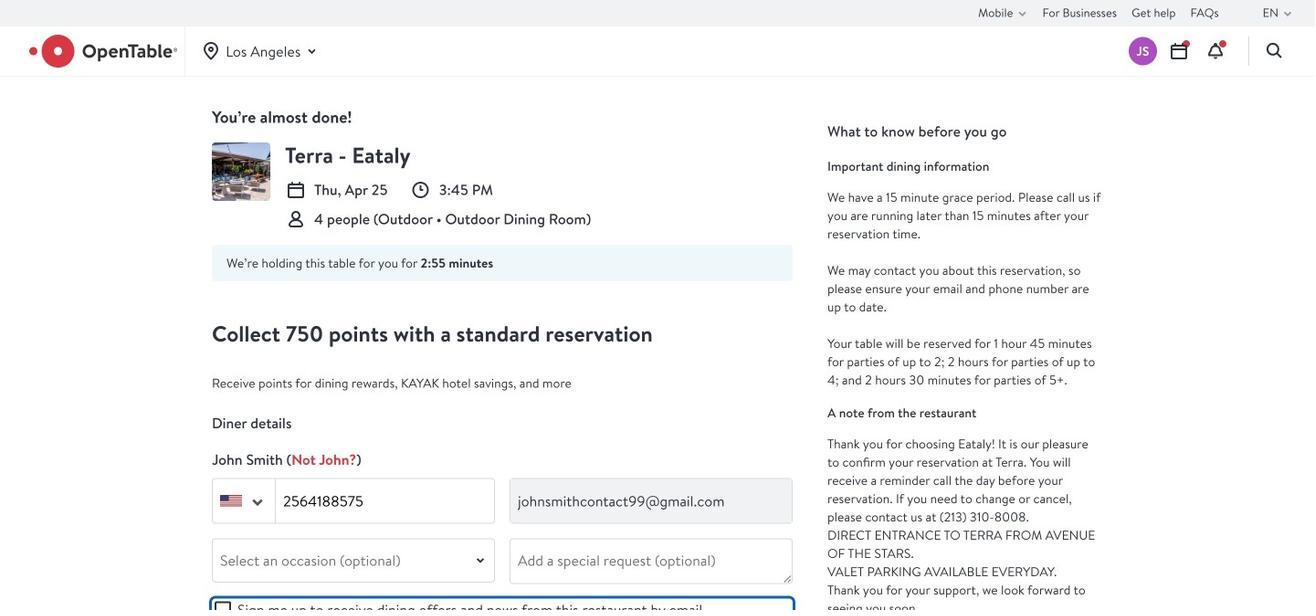 Task type: describe. For each thing, give the bounding box(es) containing it.
opentable logo image
[[29, 35, 177, 68]]

you're almost done! element
[[212, 106, 793, 128]]

Add a special request (optional) text field
[[511, 539, 792, 583]]



Task type: locate. For each thing, give the bounding box(es) containing it.
Phone number telephone field
[[276, 479, 494, 523]]

Email email field
[[511, 479, 792, 523]]



Task type: vqa. For each thing, say whether or not it's contained in the screenshot.
field
no



